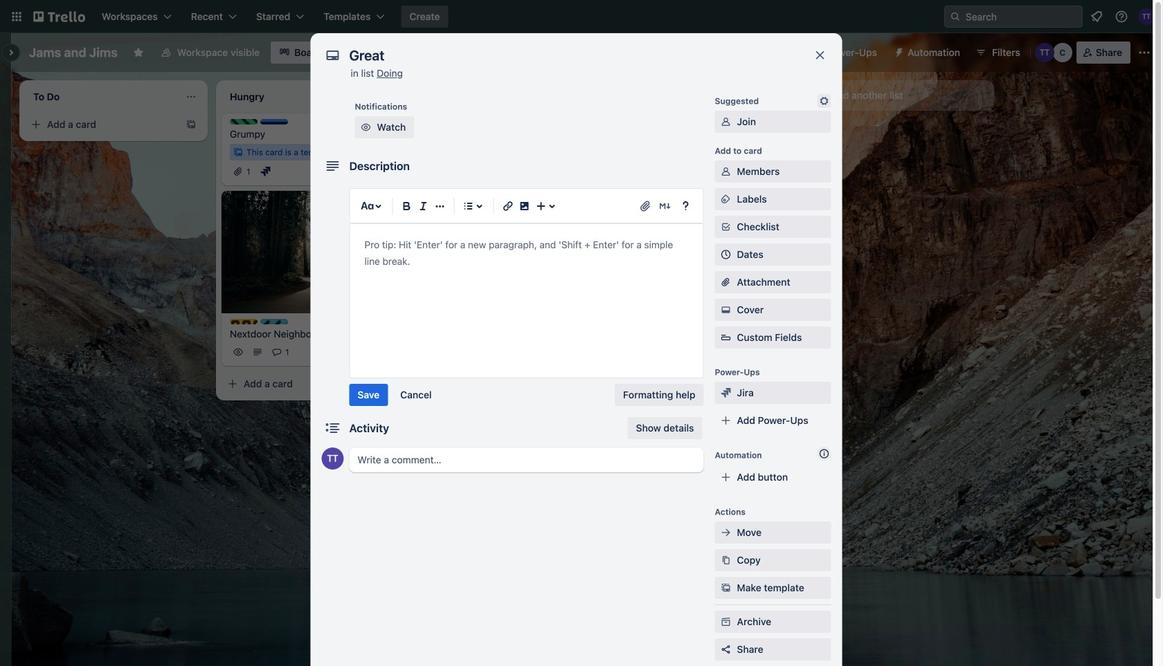 Task type: vqa. For each thing, say whether or not it's contained in the screenshot.
Open information menu icon
yes



Task type: describe. For each thing, give the bounding box(es) containing it.
show menu image
[[1137, 46, 1151, 60]]

1 vertical spatial terry turtle (terryturtle) image
[[322, 448, 344, 470]]

Main content area, start typing to enter text. text field
[[364, 237, 688, 270]]

create from template… image
[[382, 379, 393, 390]]

search image
[[950, 11, 961, 22]]

lists image
[[460, 198, 477, 215]]

sm image
[[719, 526, 733, 540]]

open help dialog image
[[677, 198, 694, 215]]

link image
[[499, 198, 516, 215]]

0 notifications image
[[1088, 8, 1105, 25]]

create from template… image
[[186, 119, 197, 130]]

color: green, title: none image
[[230, 119, 258, 125]]

bold ⌘b image
[[398, 198, 415, 215]]

color: blue, title: none image
[[260, 119, 288, 125]]

image image
[[516, 198, 533, 215]]

chestercheeetah (chestercheeetah) image
[[1053, 43, 1072, 62]]



Task type: locate. For each thing, give the bounding box(es) containing it.
color: yellow, title: none image
[[230, 319, 258, 325]]

attach and insert link image
[[639, 199, 652, 213]]

Board name text field
[[22, 42, 125, 64]]

color: sky, title: "flying cars" element
[[260, 319, 288, 325]]

customize views image
[[337, 46, 351, 60]]

terry turtle (terryturtle) image
[[1138, 8, 1155, 25], [322, 448, 344, 470]]

text styles image
[[359, 198, 376, 215]]

editor toolbar toolbar
[[356, 195, 697, 217]]

Write a comment text field
[[349, 448, 704, 473]]

view markdown image
[[658, 199, 672, 213]]

star or unstar board image
[[133, 47, 144, 58]]

open information menu image
[[1115, 10, 1128, 24]]

more formatting image
[[432, 198, 448, 215]]

Search field
[[944, 6, 1083, 28]]

0 horizontal spatial terry turtle (terryturtle) image
[[322, 448, 344, 470]]

sm image
[[888, 42, 908, 61], [817, 94, 831, 108], [719, 115, 733, 129], [359, 120, 373, 134], [719, 165, 733, 179], [719, 192, 733, 206], [719, 303, 733, 317], [719, 386, 733, 400], [719, 554, 733, 568], [719, 582, 733, 595], [719, 615, 733, 629]]

1 horizontal spatial terry turtle (terryturtle) image
[[1138, 8, 1155, 25]]

primary element
[[0, 0, 1163, 33]]

None text field
[[342, 43, 799, 68]]

italic ⌘i image
[[415, 198, 432, 215]]

0 vertical spatial terry turtle (terryturtle) image
[[1138, 8, 1155, 25]]

back to home image
[[33, 6, 85, 28]]

terry turtle (terryturtle) image
[[1035, 43, 1054, 62]]



